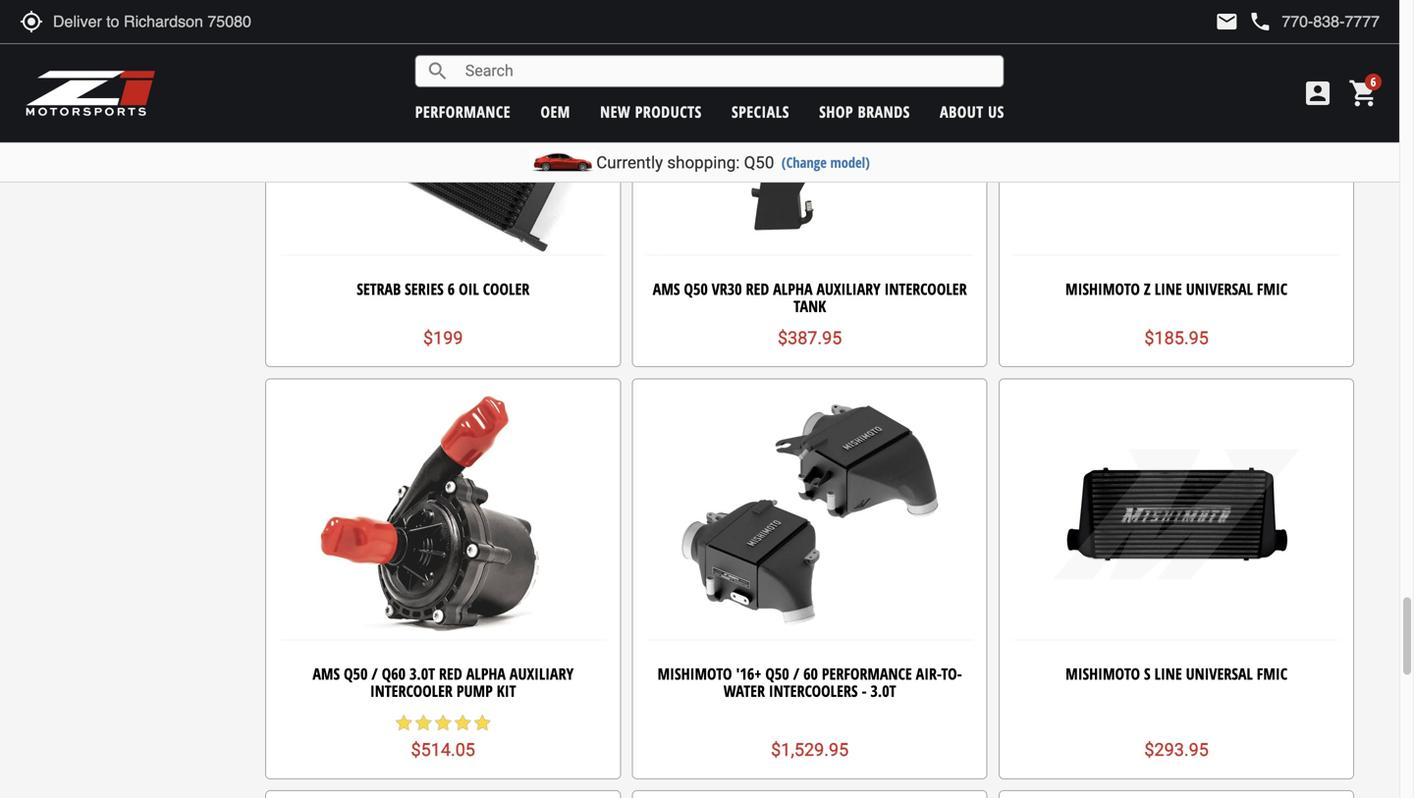 Task type: describe. For each thing, give the bounding box(es) containing it.
red inside ams q50 / q60 3.0t red alpha auxiliary intercooler pump kit
[[439, 663, 463, 685]]

setrab series 6 oil cooler
[[357, 279, 530, 300]]

account_box
[[1303, 78, 1334, 109]]

z
[[1145, 279, 1151, 300]]

specials
[[732, 101, 790, 122]]

$514.05
[[411, 740, 475, 761]]

to-
[[942, 663, 963, 685]]

model)
[[831, 153, 870, 172]]

ams for ams q50 vr30 red alpha auxiliary intercooler tank
[[653, 279, 680, 300]]

-
[[862, 681, 867, 702]]

intercooler inside ams q50 / q60 3.0t red alpha auxiliary intercooler pump kit
[[370, 681, 453, 702]]

mishimoto z line universal fmic
[[1066, 279, 1288, 300]]

shop
[[820, 101, 854, 122]]

phone
[[1249, 10, 1273, 33]]

mishimoto '16+ q50 / 60 performance air-to- water intercoolers - 3.0t
[[658, 663, 963, 702]]

2 star from the left
[[414, 714, 434, 733]]

6
[[448, 279, 455, 300]]

q60
[[382, 663, 406, 685]]

shopping:
[[667, 153, 740, 172]]

q50 left (change
[[744, 153, 775, 172]]

products
[[635, 101, 702, 122]]

line for z
[[1155, 279, 1183, 300]]

vr30
[[712, 279, 742, 300]]

mail
[[1216, 10, 1239, 33]]

alpha inside the ams q50 vr30 red alpha auxiliary intercooler tank
[[773, 279, 813, 300]]

account_box link
[[1298, 78, 1339, 109]]

about
[[940, 101, 984, 122]]

performance
[[415, 101, 511, 122]]

/ inside ams q50 / q60 3.0t red alpha auxiliary intercooler pump kit
[[372, 663, 378, 685]]

star star star star star $514.05
[[394, 714, 492, 761]]

1 star from the left
[[394, 714, 414, 733]]

tank
[[794, 296, 827, 317]]

intercooler inside the ams q50 vr30 red alpha auxiliary intercooler tank
[[885, 279, 967, 300]]

shop brands link
[[820, 101, 911, 122]]

mail phone
[[1216, 10, 1273, 33]]

universal for mishimoto z line universal fmic
[[1187, 279, 1254, 300]]

pump
[[457, 681, 493, 702]]

Search search field
[[450, 56, 1004, 86]]

oem
[[541, 101, 571, 122]]

new products link
[[600, 101, 702, 122]]

ams for ams q50 / q60 3.0t red alpha auxiliary intercooler pump kit
[[313, 663, 340, 685]]

mishimoto for mishimoto s line universal fmic
[[1066, 663, 1141, 685]]

line for s
[[1155, 663, 1183, 685]]



Task type: vqa. For each thing, say whether or not it's contained in the screenshot.
United
no



Task type: locate. For each thing, give the bounding box(es) containing it.
brands
[[858, 101, 911, 122]]

$199
[[423, 328, 463, 349]]

$185.95
[[1145, 328, 1209, 349]]

$387.95
[[778, 328, 842, 349]]

universal right 's' at bottom right
[[1186, 663, 1254, 685]]

mishimoto left '16+
[[658, 663, 733, 685]]

1 vertical spatial line
[[1155, 663, 1183, 685]]

'16+
[[736, 663, 762, 685]]

mishimoto left z
[[1066, 279, 1141, 300]]

red
[[746, 279, 770, 300], [439, 663, 463, 685]]

ams
[[653, 279, 680, 300], [313, 663, 340, 685]]

mishimoto inside mishimoto '16+ q50 / 60 performance air-to- water intercoolers - 3.0t
[[658, 663, 733, 685]]

line right z
[[1155, 279, 1183, 300]]

mishimoto left 's' at bottom right
[[1066, 663, 1141, 685]]

water
[[724, 681, 765, 702]]

1 horizontal spatial intercooler
[[885, 279, 967, 300]]

us
[[989, 101, 1005, 122]]

kit
[[497, 681, 516, 702]]

0 horizontal spatial /
[[372, 663, 378, 685]]

mishimoto for mishimoto z line universal fmic
[[1066, 279, 1141, 300]]

intercooler
[[885, 279, 967, 300], [370, 681, 453, 702]]

1 vertical spatial auxiliary
[[510, 663, 574, 685]]

mishimoto s line universal fmic
[[1066, 663, 1288, 685]]

1 vertical spatial red
[[439, 663, 463, 685]]

red inside the ams q50 vr30 red alpha auxiliary intercooler tank
[[746, 279, 770, 300]]

alpha inside ams q50 / q60 3.0t red alpha auxiliary intercooler pump kit
[[466, 663, 506, 685]]

fmic
[[1258, 279, 1288, 300], [1257, 663, 1288, 685]]

0 vertical spatial universal
[[1187, 279, 1254, 300]]

q50 left vr30
[[684, 279, 708, 300]]

auxiliary inside ams q50 / q60 3.0t red alpha auxiliary intercooler pump kit
[[510, 663, 574, 685]]

0 vertical spatial fmic
[[1258, 279, 1288, 300]]

setrab
[[357, 279, 401, 300]]

0 horizontal spatial ams
[[313, 663, 340, 685]]

0 vertical spatial line
[[1155, 279, 1183, 300]]

1 line from the top
[[1155, 279, 1183, 300]]

auxiliary inside the ams q50 vr30 red alpha auxiliary intercooler tank
[[817, 279, 881, 300]]

1 vertical spatial ams
[[313, 663, 340, 685]]

2 fmic from the top
[[1257, 663, 1288, 685]]

0 horizontal spatial red
[[439, 663, 463, 685]]

1 / from the left
[[372, 663, 378, 685]]

oem link
[[541, 101, 571, 122]]

universal
[[1187, 279, 1254, 300], [1186, 663, 1254, 685]]

1 vertical spatial alpha
[[466, 663, 506, 685]]

1 fmic from the top
[[1258, 279, 1288, 300]]

60
[[804, 663, 818, 685]]

auxiliary right pump
[[510, 663, 574, 685]]

(change model) link
[[782, 153, 870, 172]]

universal for mishimoto s line universal fmic
[[1186, 663, 1254, 685]]

about us
[[940, 101, 1005, 122]]

performance link
[[415, 101, 511, 122]]

$1,529.95
[[771, 740, 849, 761]]

universal up $185.95
[[1187, 279, 1254, 300]]

mail link
[[1216, 10, 1239, 33]]

currently
[[597, 153, 663, 172]]

0 vertical spatial alpha
[[773, 279, 813, 300]]

0 horizontal spatial intercooler
[[370, 681, 453, 702]]

1 horizontal spatial alpha
[[773, 279, 813, 300]]

phone link
[[1249, 10, 1380, 33]]

3.0t
[[871, 681, 897, 702]]

intercoolers
[[769, 681, 858, 702]]

new products
[[600, 101, 702, 122]]

1 horizontal spatial red
[[746, 279, 770, 300]]

2 / from the left
[[794, 663, 800, 685]]

5 star from the left
[[473, 714, 492, 733]]

3 star from the left
[[434, 714, 453, 733]]

fmic for mishimoto s line universal fmic
[[1257, 663, 1288, 685]]

/ inside mishimoto '16+ q50 / 60 performance air-to- water intercoolers - 3.0t
[[794, 663, 800, 685]]

air-
[[916, 663, 942, 685]]

shopping_cart link
[[1344, 78, 1380, 109]]

line right 's' at bottom right
[[1155, 663, 1183, 685]]

about us link
[[940, 101, 1005, 122]]

star
[[394, 714, 414, 733], [414, 714, 434, 733], [434, 714, 453, 733], [453, 714, 473, 733], [473, 714, 492, 733]]

currently shopping: q50 (change model)
[[597, 153, 870, 172]]

auxiliary up $387.95
[[817, 279, 881, 300]]

/ left q60
[[372, 663, 378, 685]]

shop brands
[[820, 101, 911, 122]]

1 horizontal spatial /
[[794, 663, 800, 685]]

z1 motorsports logo image
[[25, 69, 157, 118]]

0 vertical spatial auxiliary
[[817, 279, 881, 300]]

1 vertical spatial fmic
[[1257, 663, 1288, 685]]

q50
[[744, 153, 775, 172], [684, 279, 708, 300], [344, 663, 368, 685], [766, 663, 790, 685]]

1 horizontal spatial auxiliary
[[817, 279, 881, 300]]

red right vr30
[[746, 279, 770, 300]]

ams q50 vr30 red alpha auxiliary intercooler tank
[[653, 279, 967, 317]]

1 horizontal spatial ams
[[653, 279, 680, 300]]

q50 inside mishimoto '16+ q50 / 60 performance air-to- water intercoolers - 3.0t
[[766, 663, 790, 685]]

/
[[372, 663, 378, 685], [794, 663, 800, 685]]

$293.95
[[1145, 740, 1209, 761]]

3.0t
[[410, 663, 435, 685]]

ams left vr30
[[653, 279, 680, 300]]

q50 inside ams q50 / q60 3.0t red alpha auxiliary intercooler pump kit
[[344, 663, 368, 685]]

alpha right 3.0t
[[466, 663, 506, 685]]

0 vertical spatial ams
[[653, 279, 680, 300]]

0 vertical spatial red
[[746, 279, 770, 300]]

(change
[[782, 153, 827, 172]]

ams left q60
[[313, 663, 340, 685]]

my_location
[[20, 10, 43, 33]]

1 vertical spatial universal
[[1186, 663, 1254, 685]]

ams q50 / q60 3.0t red alpha auxiliary intercooler pump kit
[[313, 663, 574, 702]]

2 line from the top
[[1155, 663, 1183, 685]]

shopping_cart
[[1349, 78, 1380, 109]]

performance
[[822, 663, 913, 685]]

s
[[1145, 663, 1151, 685]]

auxiliary
[[817, 279, 881, 300], [510, 663, 574, 685]]

q50 right '16+
[[766, 663, 790, 685]]

0 horizontal spatial auxiliary
[[510, 663, 574, 685]]

/ left 60
[[794, 663, 800, 685]]

alpha
[[773, 279, 813, 300], [466, 663, 506, 685]]

1 universal from the top
[[1187, 279, 1254, 300]]

q50 left q60
[[344, 663, 368, 685]]

q50 inside the ams q50 vr30 red alpha auxiliary intercooler tank
[[684, 279, 708, 300]]

new
[[600, 101, 631, 122]]

alpha up $387.95
[[773, 279, 813, 300]]

mishimoto for mishimoto '16+ q50 / 60 performance air-to- water intercoolers - 3.0t
[[658, 663, 733, 685]]

line
[[1155, 279, 1183, 300], [1155, 663, 1183, 685]]

red right 3.0t
[[439, 663, 463, 685]]

mishimoto
[[1066, 279, 1141, 300], [658, 663, 733, 685], [1066, 663, 1141, 685]]

fmic for mishimoto z line universal fmic
[[1258, 279, 1288, 300]]

series
[[405, 279, 444, 300]]

ams inside ams q50 / q60 3.0t red alpha auxiliary intercooler pump kit
[[313, 663, 340, 685]]

2 universal from the top
[[1186, 663, 1254, 685]]

oil
[[459, 279, 479, 300]]

specials link
[[732, 101, 790, 122]]

ams inside the ams q50 vr30 red alpha auxiliary intercooler tank
[[653, 279, 680, 300]]

1 vertical spatial intercooler
[[370, 681, 453, 702]]

cooler
[[483, 279, 530, 300]]

0 horizontal spatial alpha
[[466, 663, 506, 685]]

search
[[426, 59, 450, 83]]

0 vertical spatial intercooler
[[885, 279, 967, 300]]

4 star from the left
[[453, 714, 473, 733]]



